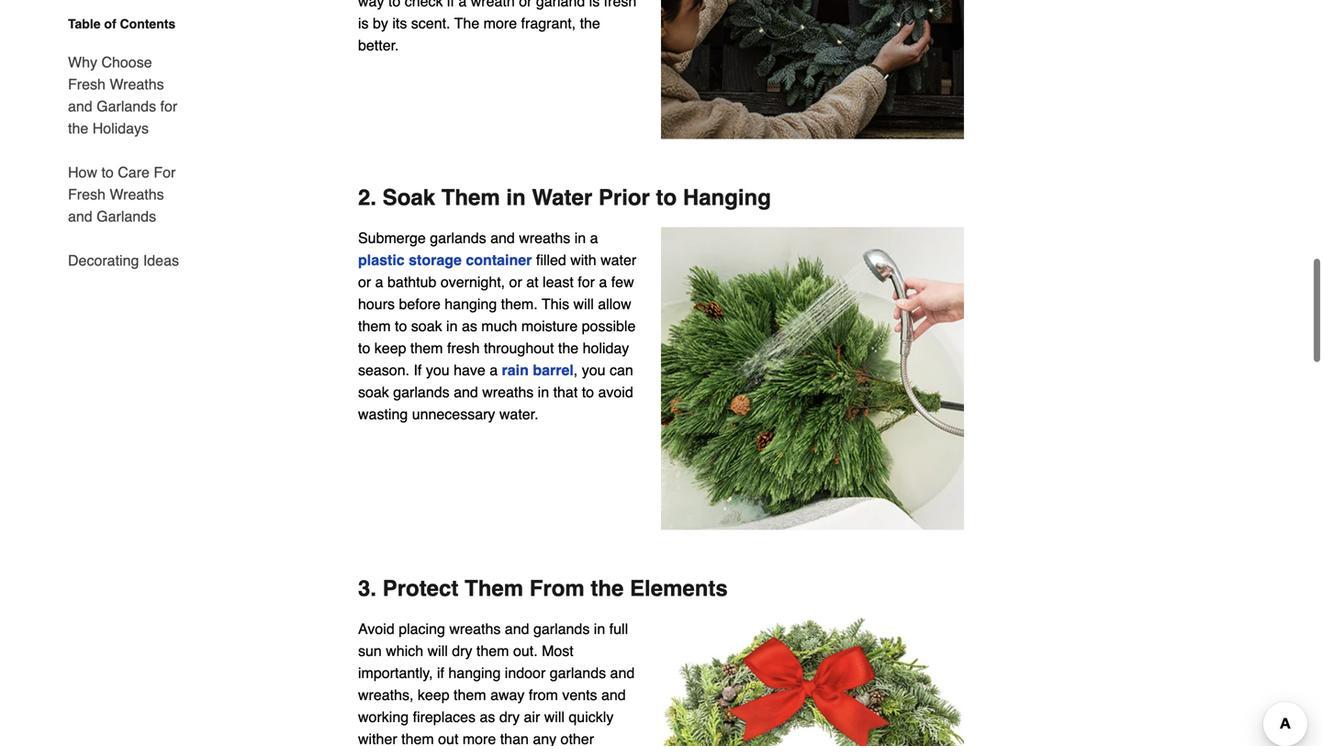 Task type: describe. For each thing, give the bounding box(es) containing it.
overnight,
[[441, 274, 505, 291]]

and up out.
[[505, 621, 529, 638]]

submerge
[[358, 230, 426, 247]]

have
[[454, 362, 485, 379]]

fresh inside how to care for fresh wreaths and garlands
[[68, 186, 105, 203]]

table of contents element
[[53, 15, 191, 272]]

full
[[609, 621, 628, 638]]

which
[[386, 643, 423, 660]]

1 vertical spatial dry
[[499, 709, 520, 726]]

to right the prior
[[656, 185, 677, 210]]

wreaths inside ", you can soak garlands and wreaths in that to avoid wasting unnecessary water."
[[482, 384, 534, 401]]

much
[[481, 318, 517, 335]]

rain barrel link
[[502, 362, 574, 379]]

care
[[118, 164, 150, 181]]

can
[[610, 362, 633, 379]]

to up season.
[[358, 340, 370, 357]]

indoor
[[505, 665, 546, 682]]

any
[[533, 731, 556, 746]]

hanging inside avoid placing wreaths and garlands in full sun which will dry them out. most importantly, if hanging indoor garlands and wreaths, keep them away from vents and working fireplaces as dry air will quickly wither them out more than any
[[448, 665, 501, 682]]

a person soaking a fresh christmas garland in a bathtub. image
[[661, 227, 964, 530]]

fresh
[[447, 340, 480, 357]]

table of contents
[[68, 17, 176, 31]]

the inside why choose fresh wreaths and garlands for the holidays
[[68, 120, 88, 137]]

a inside submerge garlands and wreaths in a plastic storage container
[[590, 230, 598, 247]]

protect
[[383, 576, 458, 601]]

contents
[[120, 17, 176, 31]]

keep inside filled with water or a bathtub overnight, or at least for a few hours before hanging them. this will allow them to soak in as much moisture possible to keep them fresh throughout the holiday season. if you have a
[[374, 340, 406, 357]]

and up the 'quickly'
[[601, 687, 626, 704]]

if
[[437, 665, 444, 682]]

2 vertical spatial the
[[591, 576, 624, 601]]

hanging
[[683, 185, 771, 210]]

choose
[[101, 54, 152, 71]]

and inside how to care for fresh wreaths and garlands
[[68, 208, 92, 225]]

plastic
[[358, 252, 405, 269]]

water.
[[499, 406, 539, 423]]

fireplaces
[[413, 709, 476, 726]]

them for in
[[441, 185, 500, 210]]

2. soak them in water prior to hanging
[[358, 185, 771, 210]]

will inside filled with water or a bathtub overnight, or at least for a few hours before hanging them. this will allow them to soak in as much moisture possible to keep them fresh throughout the holiday season. if you have a
[[573, 296, 594, 313]]

2 or from the left
[[509, 274, 522, 291]]

plastic storage container link
[[358, 252, 532, 269]]

them down hours
[[358, 318, 391, 335]]

this
[[542, 296, 569, 313]]

moisture
[[521, 318, 578, 335]]

with
[[570, 252, 596, 269]]

wreaths inside avoid placing wreaths and garlands in full sun which will dry them out. most importantly, if hanging indoor garlands and wreaths, keep them away from vents and working fireplaces as dry air will quickly wither them out more than any
[[449, 621, 501, 638]]

barrel
[[533, 362, 574, 379]]

few
[[611, 274, 634, 291]]

to inside ", you can soak garlands and wreaths in that to avoid wasting unnecessary water."
[[582, 384, 594, 401]]

soak
[[383, 185, 435, 210]]

you inside filled with water or a bathtub overnight, or at least for a few hours before hanging them. this will allow them to soak in as much moisture possible to keep them fresh throughout the holiday season. if you have a
[[426, 362, 450, 379]]

hours
[[358, 296, 395, 313]]

and inside submerge garlands and wreaths in a plastic storage container
[[490, 230, 515, 247]]

rain
[[502, 362, 529, 379]]

ideas
[[143, 252, 179, 269]]

out
[[438, 731, 458, 746]]

a real cedar christmas wreath with a red bow. image
[[661, 618, 964, 746]]

prior
[[598, 185, 650, 210]]

if
[[414, 362, 422, 379]]

how to care for fresh wreaths and garlands link
[[68, 151, 191, 239]]

them left out
[[401, 731, 434, 746]]

decorating
[[68, 252, 139, 269]]

in inside submerge garlands and wreaths in a plastic storage container
[[574, 230, 586, 247]]

soak inside filled with water or a bathtub overnight, or at least for a few hours before hanging them. this will allow them to soak in as much moisture possible to keep them fresh throughout the holiday season. if you have a
[[411, 318, 442, 335]]

unnecessary
[[412, 406, 495, 423]]

from
[[529, 687, 558, 704]]

for
[[154, 164, 176, 181]]

water
[[601, 252, 636, 269]]

before
[[399, 296, 441, 313]]

3.
[[358, 576, 376, 601]]

3. protect them from the elements
[[358, 576, 728, 601]]

holiday
[[583, 340, 629, 357]]

wreaths inside how to care for fresh wreaths and garlands
[[110, 186, 164, 203]]

garlands up the vents
[[550, 665, 606, 682]]

them for from
[[465, 576, 523, 601]]

2.
[[358, 185, 376, 210]]

and down full at bottom
[[610, 665, 635, 682]]

placing
[[399, 621, 445, 638]]

away
[[490, 687, 525, 704]]

sun
[[358, 643, 382, 660]]

soak inside ", you can soak garlands and wreaths in that to avoid wasting unnecessary water."
[[358, 384, 389, 401]]

a left rain
[[490, 362, 498, 379]]

why
[[68, 54, 97, 71]]

possible
[[582, 318, 636, 335]]

them.
[[501, 296, 538, 313]]

season.
[[358, 362, 410, 379]]

container
[[466, 252, 532, 269]]

garlands inside how to care for fresh wreaths and garlands
[[97, 208, 156, 225]]

and inside ", you can soak garlands and wreaths in that to avoid wasting unnecessary water."
[[454, 384, 478, 401]]

as inside filled with water or a bathtub overnight, or at least for a few hours before hanging them. this will allow them to soak in as much moisture possible to keep them fresh throughout the holiday season. if you have a
[[462, 318, 477, 335]]

rain barrel
[[502, 362, 574, 379]]

in inside ", you can soak garlands and wreaths in that to avoid wasting unnecessary water."
[[538, 384, 549, 401]]

hanging inside filled with water or a bathtub overnight, or at least for a few hours before hanging them. this will allow them to soak in as much moisture possible to keep them fresh throughout the holiday season. if you have a
[[445, 296, 497, 313]]



Task type: vqa. For each thing, say whether or not it's contained in the screenshot.
Seamlessly Transition Walnut Flooring From One Room To The Next To Create A Sense Of Cohesiveness That Flows Between The Spaces.
no



Task type: locate. For each thing, give the bounding box(es) containing it.
as
[[462, 318, 477, 335], [480, 709, 495, 726]]

avoid placing wreaths and garlands in full sun which will dry them out. most importantly, if hanging indoor garlands and wreaths, keep them away from vents and working fireplaces as dry air will quickly wither them out more than any 
[[358, 621, 635, 746]]

and down have
[[454, 384, 478, 401]]

0 horizontal spatial dry
[[452, 643, 472, 660]]

0 horizontal spatial for
[[160, 98, 177, 115]]

wasting
[[358, 406, 408, 423]]

vents
[[562, 687, 597, 704]]

avoid
[[358, 621, 395, 638]]

garlands inside why choose fresh wreaths and garlands for the holidays
[[97, 98, 156, 115]]

you inside ", you can soak garlands and wreaths in that to avoid wasting unnecessary water."
[[582, 362, 605, 379]]

out.
[[513, 643, 538, 660]]

submerge garlands and wreaths in a plastic storage container
[[358, 230, 598, 269]]

0 vertical spatial hanging
[[445, 296, 497, 313]]

1 horizontal spatial you
[[582, 362, 605, 379]]

to inside how to care for fresh wreaths and garlands
[[101, 164, 114, 181]]

keep down if
[[418, 687, 450, 704]]

bathtub
[[387, 274, 436, 291]]

1 horizontal spatial for
[[578, 274, 595, 291]]

garlands up holidays
[[97, 98, 156, 115]]

decorating ideas link
[[68, 239, 179, 272]]

the up , in the left of the page
[[558, 340, 579, 357]]

soak down before
[[411, 318, 442, 335]]

importantly,
[[358, 665, 433, 682]]

garlands up plastic storage container link
[[430, 230, 486, 247]]

working
[[358, 709, 409, 726]]

1 horizontal spatial or
[[509, 274, 522, 291]]

1 vertical spatial wreaths
[[110, 186, 164, 203]]

a left few at the left of the page
[[599, 274, 607, 291]]

the left holidays
[[68, 120, 88, 137]]

0 vertical spatial dry
[[452, 643, 472, 660]]

you right , in the left of the page
[[582, 362, 605, 379]]

wreaths up filled
[[519, 230, 570, 247]]

them left out.
[[476, 643, 509, 660]]

and down how
[[68, 208, 92, 225]]

0 horizontal spatial you
[[426, 362, 450, 379]]

0 vertical spatial soak
[[411, 318, 442, 335]]

in
[[506, 185, 526, 210], [574, 230, 586, 247], [446, 318, 458, 335], [538, 384, 549, 401], [594, 621, 605, 638]]

in up "with"
[[574, 230, 586, 247]]

wreaths,
[[358, 687, 414, 704]]

dry
[[452, 643, 472, 660], [499, 709, 520, 726]]

keep up season.
[[374, 340, 406, 357]]

allow
[[598, 296, 631, 313]]

than
[[500, 731, 529, 746]]

0 vertical spatial them
[[441, 185, 500, 210]]

them up the if
[[410, 340, 443, 357]]

the inside filled with water or a bathtub overnight, or at least for a few hours before hanging them. this will allow them to soak in as much moisture possible to keep them fresh throughout the holiday season. if you have a
[[558, 340, 579, 357]]

wreaths down choose
[[110, 76, 164, 93]]

1 vertical spatial them
[[465, 576, 523, 601]]

0 horizontal spatial soak
[[358, 384, 389, 401]]

of
[[104, 17, 116, 31]]

1 horizontal spatial will
[[544, 709, 565, 726]]

keep
[[374, 340, 406, 357], [418, 687, 450, 704]]

why choose fresh wreaths and garlands for the holidays
[[68, 54, 177, 137]]

0 vertical spatial fresh
[[68, 76, 105, 93]]

for inside filled with water or a bathtub overnight, or at least for a few hours before hanging them. this will allow them to soak in as much moisture possible to keep them fresh throughout the holiday season. if you have a
[[578, 274, 595, 291]]

2 vertical spatial wreaths
[[449, 621, 501, 638]]

1 horizontal spatial keep
[[418, 687, 450, 704]]

as up more
[[480, 709, 495, 726]]

0 horizontal spatial or
[[358, 274, 371, 291]]

0 horizontal spatial will
[[427, 643, 448, 660]]

will up if
[[427, 643, 448, 660]]

1 vertical spatial the
[[558, 340, 579, 357]]

in inside filled with water or a bathtub overnight, or at least for a few hours before hanging them. this will allow them to soak in as much moisture possible to keep them fresh throughout the holiday season. if you have a
[[446, 318, 458, 335]]

2 you from the left
[[582, 362, 605, 379]]

a woman hanging a fresh wreath on a black wood fence. image
[[661, 0, 964, 139]]

wreaths inside why choose fresh wreaths and garlands for the holidays
[[110, 76, 164, 93]]

will right this
[[573, 296, 594, 313]]

0 vertical spatial wreaths
[[110, 76, 164, 93]]

keep inside avoid placing wreaths and garlands in full sun which will dry them out. most importantly, if hanging indoor garlands and wreaths, keep them away from vents and working fireplaces as dry air will quickly wither them out more than any
[[418, 687, 450, 704]]

air
[[524, 709, 540, 726]]

garlands down the if
[[393, 384, 450, 401]]

avoid
[[598, 384, 633, 401]]

1 vertical spatial as
[[480, 709, 495, 726]]

dry right which
[[452, 643, 472, 660]]

0 vertical spatial will
[[573, 296, 594, 313]]

throughout
[[484, 340, 554, 357]]

hanging right if
[[448, 665, 501, 682]]

fresh down how
[[68, 186, 105, 203]]

filled
[[536, 252, 566, 269]]

1 horizontal spatial dry
[[499, 709, 520, 726]]

will right the air
[[544, 709, 565, 726]]

fresh inside why choose fresh wreaths and garlands for the holidays
[[68, 76, 105, 93]]

at
[[526, 274, 539, 291]]

most
[[542, 643, 574, 660]]

dry up than
[[499, 709, 520, 726]]

2 fresh from the top
[[68, 186, 105, 203]]

them
[[441, 185, 500, 210], [465, 576, 523, 601]]

2 horizontal spatial will
[[573, 296, 594, 313]]

a up "with"
[[590, 230, 598, 247]]

and inside why choose fresh wreaths and garlands for the holidays
[[68, 98, 92, 115]]

a
[[590, 230, 598, 247], [375, 274, 383, 291], [599, 274, 607, 291], [490, 362, 498, 379]]

2 horizontal spatial the
[[591, 576, 624, 601]]

and up container
[[490, 230, 515, 247]]

in inside avoid placing wreaths and garlands in full sun which will dry them out. most importantly, if hanging indoor garlands and wreaths, keep them away from vents and working fireplaces as dry air will quickly wither them out more than any
[[594, 621, 605, 638]]

to right how
[[101, 164, 114, 181]]

garlands
[[97, 98, 156, 115], [97, 208, 156, 225]]

and
[[68, 98, 92, 115], [68, 208, 92, 225], [490, 230, 515, 247], [454, 384, 478, 401], [505, 621, 529, 638], [610, 665, 635, 682], [601, 687, 626, 704]]

1 garlands from the top
[[97, 98, 156, 115]]

1 horizontal spatial the
[[558, 340, 579, 357]]

fresh down why
[[68, 76, 105, 93]]

hanging down overnight,
[[445, 296, 497, 313]]

soak up wasting
[[358, 384, 389, 401]]

2 wreaths from the top
[[110, 186, 164, 203]]

0 horizontal spatial the
[[68, 120, 88, 137]]

1 you from the left
[[426, 362, 450, 379]]

0 horizontal spatial keep
[[374, 340, 406, 357]]

1 vertical spatial keep
[[418, 687, 450, 704]]

1 or from the left
[[358, 274, 371, 291]]

garlands up most
[[533, 621, 590, 638]]

in up the fresh
[[446, 318, 458, 335]]

wreaths
[[110, 76, 164, 93], [110, 186, 164, 203]]

garlands inside ", you can soak garlands and wreaths in that to avoid wasting unnecessary water."
[[393, 384, 450, 401]]

0 vertical spatial keep
[[374, 340, 406, 357]]

why choose fresh wreaths and garlands for the holidays link
[[68, 40, 191, 151]]

1 vertical spatial garlands
[[97, 208, 156, 225]]

and down why
[[68, 98, 92, 115]]

to
[[101, 164, 114, 181], [656, 185, 677, 210], [395, 318, 407, 335], [358, 340, 370, 357], [582, 384, 594, 401]]

them left from
[[465, 576, 523, 601]]

wreaths right placing
[[449, 621, 501, 638]]

as up the fresh
[[462, 318, 477, 335]]

garlands up decorating ideas link
[[97, 208, 156, 225]]

1 vertical spatial will
[[427, 643, 448, 660]]

1 vertical spatial fresh
[[68, 186, 105, 203]]

you right the if
[[426, 362, 450, 379]]

in left water on the top of page
[[506, 185, 526, 210]]

the
[[68, 120, 88, 137], [558, 340, 579, 357], [591, 576, 624, 601]]

1 fresh from the top
[[68, 76, 105, 93]]

1 wreaths from the top
[[110, 76, 164, 93]]

decorating ideas
[[68, 252, 179, 269]]

in left that
[[538, 384, 549, 401]]

1 vertical spatial soak
[[358, 384, 389, 401]]

them up submerge garlands and wreaths in a plastic storage container
[[441, 185, 500, 210]]

fresh
[[68, 76, 105, 93], [68, 186, 105, 203]]

for
[[160, 98, 177, 115], [578, 274, 595, 291]]

2 garlands from the top
[[97, 208, 156, 225]]

the up full at bottom
[[591, 576, 624, 601]]

for inside why choose fresh wreaths and garlands for the holidays
[[160, 98, 177, 115]]

quickly
[[569, 709, 614, 726]]

them up fireplaces
[[454, 687, 486, 704]]

hanging
[[445, 296, 497, 313], [448, 665, 501, 682]]

to down before
[[395, 318, 407, 335]]

more
[[463, 731, 496, 746]]

wreaths
[[519, 230, 570, 247], [482, 384, 534, 401], [449, 621, 501, 638]]

that
[[553, 384, 578, 401]]

table
[[68, 17, 101, 31]]

1 vertical spatial hanging
[[448, 665, 501, 682]]

elements
[[630, 576, 728, 601]]

to right that
[[582, 384, 594, 401]]

filled with water or a bathtub overnight, or at least for a few hours before hanging them. this will allow them to soak in as much moisture possible to keep them fresh throughout the holiday season. if you have a
[[358, 252, 636, 379]]

soak
[[411, 318, 442, 335], [358, 384, 389, 401]]

2 vertical spatial will
[[544, 709, 565, 726]]

or left at at the top left
[[509, 274, 522, 291]]

will
[[573, 296, 594, 313], [427, 643, 448, 660], [544, 709, 565, 726]]

, you can soak garlands and wreaths in that to avoid wasting unnecessary water.
[[358, 362, 633, 423]]

garlands inside submerge garlands and wreaths in a plastic storage container
[[430, 230, 486, 247]]

wreaths down rain
[[482, 384, 534, 401]]

0 vertical spatial wreaths
[[519, 230, 570, 247]]

wreaths inside submerge garlands and wreaths in a plastic storage container
[[519, 230, 570, 247]]

in left full at bottom
[[594, 621, 605, 638]]

how to care for fresh wreaths and garlands
[[68, 164, 176, 225]]

water
[[532, 185, 592, 210]]

1 horizontal spatial soak
[[411, 318, 442, 335]]

0 vertical spatial the
[[68, 120, 88, 137]]

least
[[543, 274, 574, 291]]

,
[[574, 362, 578, 379]]

0 horizontal spatial as
[[462, 318, 477, 335]]

or up hours
[[358, 274, 371, 291]]

or
[[358, 274, 371, 291], [509, 274, 522, 291]]

as inside avoid placing wreaths and garlands in full sun which will dry them out. most importantly, if hanging indoor garlands and wreaths, keep them away from vents and working fireplaces as dry air will quickly wither them out more than any
[[480, 709, 495, 726]]

1 vertical spatial for
[[578, 274, 595, 291]]

0 vertical spatial for
[[160, 98, 177, 115]]

wreaths down care
[[110, 186, 164, 203]]

storage
[[409, 252, 462, 269]]

0 vertical spatial garlands
[[97, 98, 156, 115]]

1 vertical spatial wreaths
[[482, 384, 534, 401]]

holidays
[[92, 120, 149, 137]]

how
[[68, 164, 97, 181]]

1 horizontal spatial as
[[480, 709, 495, 726]]

them
[[358, 318, 391, 335], [410, 340, 443, 357], [476, 643, 509, 660], [454, 687, 486, 704], [401, 731, 434, 746]]

from
[[529, 576, 585, 601]]

a down plastic
[[375, 274, 383, 291]]

wither
[[358, 731, 397, 746]]

0 vertical spatial as
[[462, 318, 477, 335]]



